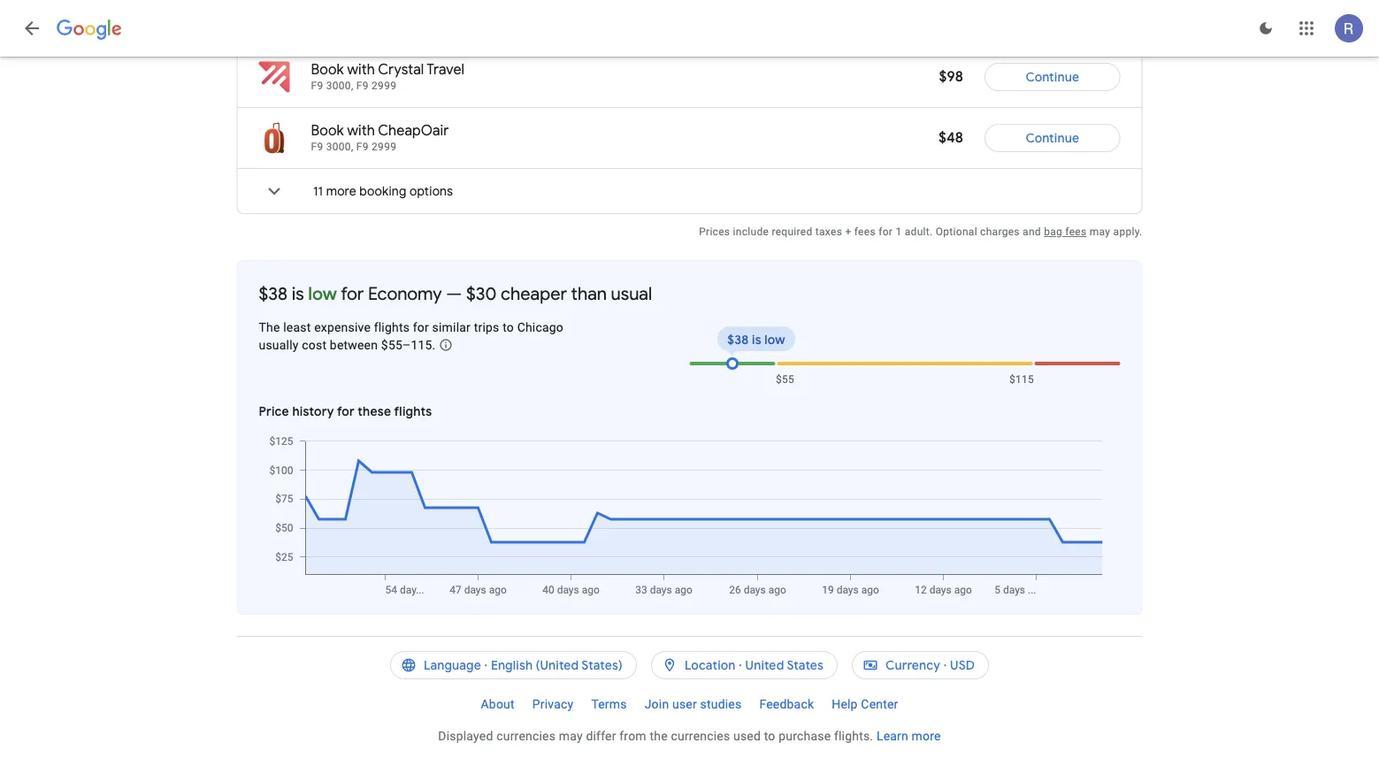Task type: describe. For each thing, give the bounding box(es) containing it.
11 more booking options image
[[253, 170, 296, 212]]

language
[[424, 658, 481, 674]]

$38 is low
[[728, 332, 786, 348]]

flight numbers f9 3000, f9 2999 text field for cheapoair
[[311, 141, 397, 153]]

cheaper
[[501, 282, 567, 305]]

bag
[[1045, 226, 1063, 238]]

$48
[[939, 129, 964, 147]]

$38 for $38 is low
[[728, 332, 749, 348]]

$55
[[776, 374, 795, 386]]

$30
[[466, 282, 497, 305]]

for up expensive
[[341, 282, 364, 305]]

1 horizontal spatial more
[[912, 729, 942, 744]]

1
[[896, 226, 902, 238]]

join user studies link
[[636, 690, 751, 719]]

feedback link
[[751, 690, 823, 719]]

user
[[673, 697, 697, 712]]

similar
[[432, 320, 471, 335]]

location
[[685, 658, 736, 674]]

optional
[[936, 226, 978, 238]]

adult.
[[905, 226, 933, 238]]

and
[[1023, 226, 1042, 238]]

go back image
[[21, 18, 42, 39]]

usual
[[611, 282, 653, 305]]

book for book with cheapoair
[[311, 122, 344, 140]]

united
[[746, 658, 785, 674]]

for left these
[[337, 404, 355, 420]]

trips
[[474, 320, 500, 335]]

1 horizontal spatial may
[[1090, 226, 1111, 238]]

cost
[[302, 338, 327, 352]]

english (united states)
[[491, 658, 623, 674]]

feedback
[[760, 697, 815, 712]]

(united
[[536, 658, 579, 674]]

required
[[772, 226, 813, 238]]

expensive
[[314, 320, 371, 335]]

3000, inside book with crystal travel f9 3000, f9 2999
[[326, 80, 354, 92]]

11 more booking options
[[313, 183, 453, 199]]

for left 1
[[879, 226, 893, 238]]

crystal
[[378, 61, 424, 79]]

$98
[[940, 68, 964, 86]]

usually
[[259, 338, 299, 352]]

bag fees button
[[1045, 226, 1087, 238]]

price history graph image
[[257, 435, 1121, 597]]

book with crystal travel f9 3000, f9 2999
[[311, 61, 465, 92]]

to inside the least expensive flights for similar trips to chicago usually cost between $55–115.
[[503, 320, 514, 335]]

is for $38 is low
[[752, 332, 762, 348]]

currency
[[886, 658, 941, 674]]

privacy
[[533, 697, 574, 712]]

differ
[[586, 729, 617, 744]]

1 currencies from the left
[[497, 729, 556, 744]]

1 horizontal spatial to
[[765, 729, 776, 744]]

with for crystal
[[347, 61, 375, 79]]

used
[[734, 729, 761, 744]]

low for $38 is low
[[765, 332, 786, 348]]

price
[[259, 404, 289, 420]]

these
[[358, 404, 392, 420]]

$55–115.
[[381, 338, 436, 352]]

$115
[[1010, 374, 1035, 386]]

learn more about price insights image
[[439, 338, 453, 352]]

travel
[[427, 61, 465, 79]]

center
[[862, 697, 899, 712]]

3000, inside book with cheapoair f9 3000, f9 2999
[[326, 141, 354, 153]]

—
[[446, 282, 462, 305]]

1 vertical spatial may
[[559, 729, 583, 744]]

continue for $98
[[1026, 69, 1080, 85]]

economy
[[368, 282, 442, 305]]

about
[[481, 697, 515, 712]]

displayed currencies may differ from the currencies used to purchase flights. learn more
[[438, 729, 942, 744]]



Task type: locate. For each thing, give the bounding box(es) containing it.
with
[[347, 61, 375, 79], [347, 122, 375, 140]]

change appearance image
[[1245, 7, 1288, 50]]

1 vertical spatial more
[[912, 729, 942, 744]]

about link
[[472, 690, 524, 719]]

more
[[326, 183, 357, 199], [912, 729, 942, 744]]

2 continue from the top
[[1026, 130, 1080, 146]]

learn more link
[[877, 729, 942, 744]]

1 vertical spatial is
[[752, 332, 762, 348]]

1 vertical spatial 2999
[[372, 141, 397, 153]]

low
[[308, 282, 337, 305], [765, 332, 786, 348]]

2 fees from the left
[[1066, 226, 1087, 238]]

$38 for $38 is low for economy — $30 cheaper than usual
[[259, 282, 288, 305]]

with inside book with cheapoair f9 3000, f9 2999
[[347, 122, 375, 140]]

1 continue button from the top
[[985, 56, 1121, 98]]

0 horizontal spatial to
[[503, 320, 514, 335]]

is
[[292, 282, 304, 305], [752, 332, 762, 348]]

more right the 11
[[326, 183, 357, 199]]

0 vertical spatial book
[[311, 61, 344, 79]]

currencies
[[497, 729, 556, 744], [671, 729, 731, 744]]

may
[[1090, 226, 1111, 238], [559, 729, 583, 744]]

2 book from the top
[[311, 122, 344, 140]]

history
[[292, 404, 334, 420]]

0 horizontal spatial $38
[[259, 282, 288, 305]]

united states
[[746, 658, 824, 674]]

to right trips
[[503, 320, 514, 335]]

states
[[787, 658, 824, 674]]

with left crystal
[[347, 61, 375, 79]]

least
[[283, 320, 311, 335]]

flights inside the least expensive flights for similar trips to chicago usually cost between $55–115.
[[374, 320, 410, 335]]

for inside the least expensive flights for similar trips to chicago usually cost between $55–115.
[[413, 320, 429, 335]]

0 vertical spatial is
[[292, 282, 304, 305]]

0 horizontal spatial low
[[308, 282, 337, 305]]

chicago
[[518, 320, 564, 335]]

98 US dollars text field
[[940, 68, 964, 86]]

flight numbers f9 3000, f9 2999 text field up booking on the left of the page
[[311, 141, 397, 153]]

more right learn
[[912, 729, 942, 744]]

from
[[620, 729, 647, 744]]

2 3000, from the top
[[326, 141, 354, 153]]

1 vertical spatial continue
[[1026, 130, 1080, 146]]

flights
[[374, 320, 410, 335], [394, 404, 432, 420]]

cheapoair
[[378, 122, 449, 140]]

continue button for $48
[[985, 117, 1121, 159]]

1 flight numbers f9 3000, f9 2999 text field from the top
[[311, 80, 397, 92]]

1 horizontal spatial low
[[765, 332, 786, 348]]

1 vertical spatial flight numbers f9 3000, f9 2999 text field
[[311, 141, 397, 153]]

states)
[[582, 658, 623, 674]]

$38 is low for economy — $30 cheaper than usual
[[259, 282, 653, 305]]

0 horizontal spatial more
[[326, 183, 357, 199]]

price history for these flights
[[259, 404, 432, 420]]

48 US dollars text field
[[939, 129, 964, 147]]

2 currencies from the left
[[671, 729, 731, 744]]

book with cheapoair f9 3000, f9 2999
[[311, 122, 449, 153]]

to right used
[[765, 729, 776, 744]]

displayed
[[438, 729, 494, 744]]

0 horizontal spatial is
[[292, 282, 304, 305]]

1 horizontal spatial currencies
[[671, 729, 731, 744]]

2 continue button from the top
[[985, 117, 1121, 159]]

to
[[503, 320, 514, 335], [765, 729, 776, 744]]

book inside book with crystal travel f9 3000, f9 2999
[[311, 61, 344, 79]]

flights right these
[[394, 404, 432, 420]]

help center link
[[823, 690, 908, 719]]

2999 down crystal
[[372, 80, 397, 92]]

0 vertical spatial more
[[326, 183, 357, 199]]

prices include required taxes + fees for 1 adult. optional charges and bag fees may apply.
[[699, 226, 1143, 238]]

0 horizontal spatial fees
[[855, 226, 876, 238]]

1 continue from the top
[[1026, 69, 1080, 85]]

for up $55–115.
[[413, 320, 429, 335]]

0 vertical spatial 3000,
[[326, 80, 354, 92]]

2 flight numbers f9 3000, f9 2999 text field from the top
[[311, 141, 397, 153]]

2999 inside book with cheapoair f9 3000, f9 2999
[[372, 141, 397, 153]]

1 horizontal spatial is
[[752, 332, 762, 348]]

continue button for $98
[[985, 56, 1121, 98]]

book for book with crystal travel
[[311, 61, 344, 79]]

1 vertical spatial book
[[311, 122, 344, 140]]

is for $38 is low for economy — $30 cheaper than usual
[[292, 282, 304, 305]]

help center
[[832, 697, 899, 712]]

1 fees from the left
[[855, 226, 876, 238]]

1 vertical spatial continue button
[[985, 117, 1121, 159]]

continue for $48
[[1026, 130, 1080, 146]]

f9
[[311, 80, 324, 92], [357, 80, 369, 92], [311, 141, 324, 153], [357, 141, 369, 153]]

book
[[311, 61, 344, 79], [311, 122, 344, 140]]

$38
[[259, 282, 288, 305], [728, 332, 749, 348]]

continue button
[[985, 56, 1121, 98], [985, 117, 1121, 159]]

prices
[[699, 226, 731, 238]]

1 vertical spatial 3000,
[[326, 141, 354, 153]]

help
[[832, 697, 858, 712]]

usd
[[951, 658, 976, 674]]

studies
[[701, 697, 742, 712]]

join user studies
[[645, 697, 742, 712]]

1 horizontal spatial fees
[[1066, 226, 1087, 238]]

Flight numbers F9 3000, F9 2999 text field
[[311, 80, 397, 92], [311, 141, 397, 153]]

2999 inside book with crystal travel f9 3000, f9 2999
[[372, 80, 397, 92]]

low for $38 is low for economy — $30 cheaper than usual
[[308, 282, 337, 305]]

privacy link
[[524, 690, 583, 719]]

flights.
[[835, 729, 874, 744]]

learn
[[877, 729, 909, 744]]

english
[[491, 658, 533, 674]]

with inside book with crystal travel f9 3000, f9 2999
[[347, 61, 375, 79]]

0 vertical spatial flight numbers f9 3000, f9 2999 text field
[[311, 80, 397, 92]]

apply.
[[1114, 226, 1143, 238]]

the least expensive flights for similar trips to chicago usually cost between $55–115.
[[259, 320, 564, 352]]

for
[[879, 226, 893, 238], [341, 282, 364, 305], [413, 320, 429, 335], [337, 404, 355, 420]]

0 vertical spatial continue
[[1026, 69, 1080, 85]]

0 vertical spatial flights
[[374, 320, 410, 335]]

1 book from the top
[[311, 61, 344, 79]]

include
[[733, 226, 769, 238]]

fees
[[855, 226, 876, 238], [1066, 226, 1087, 238]]

0 vertical spatial $38
[[259, 282, 288, 305]]

0 vertical spatial may
[[1090, 226, 1111, 238]]

the
[[650, 729, 668, 744]]

flight numbers f9 3000, f9 2999 text field for crystal
[[311, 80, 397, 92]]

1 horizontal spatial $38
[[728, 332, 749, 348]]

currencies down join user studies link
[[671, 729, 731, 744]]

join
[[645, 697, 669, 712]]

11
[[313, 183, 323, 199]]

flights up $55–115.
[[374, 320, 410, 335]]

1 2999 from the top
[[372, 80, 397, 92]]

2 2999 from the top
[[372, 141, 397, 153]]

1 with from the top
[[347, 61, 375, 79]]

flight numbers f9 3000, f9 2999 text field down crystal
[[311, 80, 397, 92]]

purchase
[[779, 729, 831, 744]]

1 vertical spatial with
[[347, 122, 375, 140]]

1 vertical spatial $38
[[728, 332, 749, 348]]

low up $55
[[765, 332, 786, 348]]

1 vertical spatial flights
[[394, 404, 432, 420]]

options
[[410, 183, 453, 199]]

1 3000, from the top
[[326, 80, 354, 92]]

continue
[[1026, 69, 1080, 85], [1026, 130, 1080, 146]]

between
[[330, 338, 378, 352]]

+
[[846, 226, 852, 238]]

terms
[[592, 697, 627, 712]]

3000, up "11 more booking options"
[[326, 141, 354, 153]]

with for cheapoair
[[347, 122, 375, 140]]

book up the 11
[[311, 122, 344, 140]]

terms link
[[583, 690, 636, 719]]

charges
[[981, 226, 1020, 238]]

1 vertical spatial to
[[765, 729, 776, 744]]

1 vertical spatial low
[[765, 332, 786, 348]]

0 vertical spatial with
[[347, 61, 375, 79]]

booking
[[360, 183, 407, 199]]

0 vertical spatial continue button
[[985, 56, 1121, 98]]

fees right bag
[[1066, 226, 1087, 238]]

with left cheapoair
[[347, 122, 375, 140]]

may left differ in the left bottom of the page
[[559, 729, 583, 744]]

2999 down cheapoair
[[372, 141, 397, 153]]

book left crystal
[[311, 61, 344, 79]]

0 horizontal spatial may
[[559, 729, 583, 744]]

taxes
[[816, 226, 843, 238]]

fees right +
[[855, 226, 876, 238]]

the
[[259, 320, 280, 335]]

low up expensive
[[308, 282, 337, 305]]

price history graph application
[[257, 435, 1121, 597]]

0 horizontal spatial currencies
[[497, 729, 556, 744]]

than
[[571, 282, 607, 305]]

2 with from the top
[[347, 122, 375, 140]]

currencies down privacy link
[[497, 729, 556, 744]]

3000, up book with cheapoair f9 3000, f9 2999
[[326, 80, 354, 92]]

0 vertical spatial to
[[503, 320, 514, 335]]

0 vertical spatial low
[[308, 282, 337, 305]]

may left apply.
[[1090, 226, 1111, 238]]

book inside book with cheapoair f9 3000, f9 2999
[[311, 122, 344, 140]]

0 vertical spatial 2999
[[372, 80, 397, 92]]



Task type: vqa. For each thing, say whether or not it's contained in the screenshot.
Restaurants button
no



